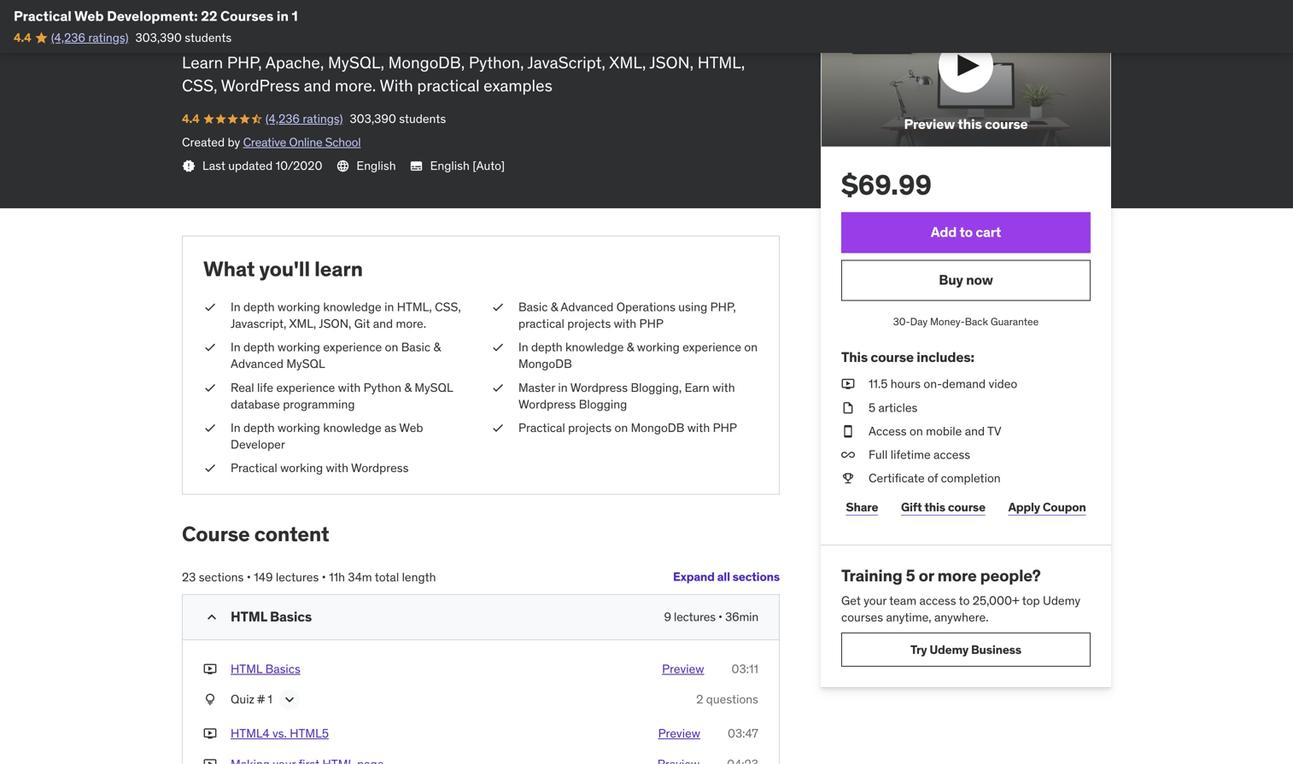 Task type: describe. For each thing, give the bounding box(es) containing it.
completion
[[941, 471, 1001, 486]]

$69.99
[[842, 168, 932, 202]]

expand
[[673, 570, 715, 585]]

11.5
[[869, 377, 888, 392]]

[auto]
[[473, 158, 505, 174]]

in depth working experience on basic & advanced mysql
[[231, 340, 441, 372]]

business
[[972, 643, 1022, 658]]

video
[[989, 377, 1018, 392]]

xsmall image for in depth working knowledge as web developer
[[203, 420, 217, 437]]

basics inside the html basics button
[[265, 662, 301, 677]]

149
[[254, 570, 273, 585]]

xsmall image for in depth knowledge & working experience on mongodb
[[491, 339, 505, 356]]

blogging
[[579, 397, 627, 412]]

in inside in depth working knowledge in html, css, javascript, xml, json, git and more.
[[385, 300, 394, 315]]

practical web development: 22 courses in 1
[[14, 7, 298, 25]]

with inside real life experience with python & mysql database programming
[[338, 380, 361, 396]]

sections inside dropdown button
[[733, 570, 780, 585]]

javascript,
[[528, 52, 606, 73]]

course language image
[[336, 159, 350, 173]]

more
[[938, 566, 977, 586]]

php inside basic & advanced operations using php, practical projects with php
[[640, 316, 664, 332]]

of
[[928, 471, 939, 486]]

cart
[[976, 224, 1002, 241]]

html, inside practical web development: 22 courses in 1 learn php, apache, mysql, mongodb, python, javascript, xml, json, html, css, wordpress and more. with practical examples
[[698, 52, 746, 73]]

0 horizontal spatial 5
[[869, 400, 876, 416]]

in for advanced
[[231, 340, 241, 355]]

1 vertical spatial wordpress
[[519, 397, 576, 412]]

master
[[519, 380, 556, 396]]

1 horizontal spatial ratings)
[[303, 111, 343, 126]]

to inside training 5 or more people? get your team access to 25,000+ top udemy courses anytime, anywhere.
[[959, 594, 970, 609]]

1 vertical spatial course
[[871, 349, 914, 366]]

2 vertical spatial preview
[[659, 727, 701, 742]]

this course includes:
[[842, 349, 975, 366]]

blogging,
[[631, 380, 682, 396]]

practical web development: 22 courses in 1 learn php, apache, mysql, mongodb, python, javascript, xml, json, html, css, wordpress and more. with practical examples
[[182, 11, 746, 96]]

projects inside basic & advanced operations using php, practical projects with php
[[568, 316, 611, 332]]

html4 vs. html5
[[231, 727, 329, 742]]

• for 23
[[247, 570, 251, 585]]

1 horizontal spatial 303,390 students
[[350, 111, 446, 126]]

25,000+
[[973, 594, 1020, 609]]

0 vertical spatial access
[[934, 447, 971, 463]]

xsmall image for practical projects on mongodb with php
[[491, 420, 505, 437]]

as
[[385, 421, 397, 436]]

master in wordpress blogging, earn with wordpress blogging
[[519, 380, 736, 412]]

xml, inside in depth working knowledge in html, css, javascript, xml, json, git and more.
[[289, 316, 316, 332]]

english for english [auto]
[[430, 158, 470, 174]]

preview inside "button"
[[905, 115, 956, 133]]

1 vertical spatial preview
[[662, 662, 705, 677]]

10/2020
[[276, 158, 323, 174]]

23 sections • 149 lectures • 11h 34m total length
[[182, 570, 436, 585]]

mongodb,
[[389, 52, 465, 73]]

xml, inside practical web development: 22 courses in 1 learn php, apache, mysql, mongodb, python, javascript, xml, json, html, css, wordpress and more. with practical examples
[[610, 52, 646, 73]]

9 lectures • 36min
[[665, 610, 759, 625]]

advanced inside basic & advanced operations using php, practical projects with php
[[561, 300, 614, 315]]

23
[[182, 570, 196, 585]]

gift this course link
[[897, 491, 991, 525]]

course for gift this course
[[949, 500, 986, 515]]

in for mongodb
[[519, 340, 529, 355]]

xsmall image for in depth working knowledge in html, css, javascript, xml, json, git and more.
[[203, 299, 217, 316]]

0 horizontal spatial lectures
[[276, 570, 319, 585]]

created
[[182, 135, 225, 150]]

1 html from the top
[[231, 609, 267, 626]]

xsmall image for 5
[[842, 400, 856, 417]]

depth inside in depth working knowledge as web developer
[[244, 421, 275, 436]]

with down earn
[[688, 421, 710, 436]]

xsmall image for 11.5 hours on-demand video
[[842, 376, 856, 393]]

practical inside practical web development: 22 courses in 1 learn php, apache, mysql, mongodb, python, javascript, xml, json, html, css, wordpress and more. with practical examples
[[417, 75, 480, 96]]

xsmall image for certificate of completion
[[842, 471, 856, 487]]

css, inside in depth working knowledge in html, css, javascript, xml, json, git and more.
[[435, 300, 461, 315]]

python
[[364, 380, 402, 396]]

mysql,
[[328, 52, 385, 73]]

9
[[665, 610, 672, 625]]

back
[[966, 315, 989, 328]]

experience inside real life experience with python & mysql database programming
[[276, 380, 335, 396]]

creative
[[243, 135, 286, 150]]

certificate of completion
[[869, 471, 1001, 486]]

by
[[228, 135, 240, 150]]

1 html basics from the top
[[231, 609, 312, 626]]

30-
[[894, 315, 911, 328]]

22 for practical web development: 22 courses in 1 learn php, apache, mysql, mongodb, python, javascript, xml, json, html, css, wordpress and more. with practical examples
[[552, 11, 585, 45]]

working down in depth working knowledge as web developer
[[280, 461, 323, 476]]

demand
[[943, 377, 986, 392]]

depth for advanced
[[244, 340, 275, 355]]

mysql inside real life experience with python & mysql database programming
[[415, 380, 453, 396]]

1 vertical spatial (4,236 ratings)
[[266, 111, 343, 126]]

30-day money-back guarantee
[[894, 315, 1039, 328]]

online
[[289, 135, 323, 150]]

1 for practical web development: 22 courses in 1 learn php, apache, mysql, mongodb, python, javascript, xml, json, html, css, wordpress and more. with practical examples
[[732, 11, 744, 45]]

22 for practical web development: 22 courses in 1
[[201, 7, 217, 25]]

36min
[[726, 610, 759, 625]]

updated
[[228, 158, 273, 174]]

& inside basic & advanced operations using php, practical projects with php
[[551, 300, 558, 315]]

life
[[257, 380, 274, 396]]

mobile
[[927, 424, 963, 439]]

add to cart button
[[842, 212, 1091, 253]]

knowledge for html,
[[323, 300, 382, 315]]

xsmall image for master in wordpress blogging, earn with wordpress blogging
[[491, 380, 505, 396]]

what
[[203, 257, 255, 282]]

lifetime
[[891, 447, 931, 463]]

xsmall image for access
[[842, 423, 856, 440]]

add
[[932, 224, 957, 241]]

html basics button
[[231, 662, 301, 678]]

1 horizontal spatial (4,236
[[266, 111, 300, 126]]

apply
[[1009, 500, 1041, 515]]

0 horizontal spatial 1
[[268, 692, 273, 708]]

working inside in depth knowledge & working experience on mongodb
[[637, 340, 680, 355]]

1 vertical spatial projects
[[568, 421, 612, 436]]

try
[[911, 643, 928, 658]]

guarantee
[[991, 315, 1039, 328]]

in depth knowledge & working experience on mongodb
[[519, 340, 758, 372]]

experience inside in depth working experience on basic & advanced mysql
[[323, 340, 382, 355]]

working for in depth working knowledge in html, css, javascript, xml, json, git and more.
[[278, 300, 320, 315]]

earn
[[685, 380, 710, 396]]

anytime,
[[887, 610, 932, 626]]

questions
[[707, 692, 759, 708]]

basic inside basic & advanced operations using php, practical projects with php
[[519, 300, 548, 315]]

practical for practical web development: 22 courses in 1 learn php, apache, mysql, mongodb, python, javascript, xml, json, html, css, wordpress and more. with practical examples
[[182, 11, 296, 45]]

practical projects on mongodb with php
[[519, 421, 738, 436]]

or
[[919, 566, 935, 586]]

git
[[354, 316, 370, 332]]

full
[[869, 447, 888, 463]]

access inside training 5 or more people? get your team access to 25,000+ top udemy courses anytime, anywhere.
[[920, 594, 957, 609]]

in for javascript,
[[231, 300, 241, 315]]

money-
[[931, 315, 966, 328]]

1 vertical spatial 303,390
[[350, 111, 396, 126]]

buy now button
[[842, 260, 1091, 301]]

css, inside practical web development: 22 courses in 1 learn php, apache, mysql, mongodb, python, javascript, xml, json, html, css, wordpress and more. with practical examples
[[182, 75, 218, 96]]

0 vertical spatial (4,236
[[51, 30, 85, 45]]

0 vertical spatial 303,390
[[135, 30, 182, 45]]

learn
[[182, 52, 223, 73]]

xsmall image for in depth working experience on basic & advanced mysql
[[203, 339, 217, 356]]

get
[[842, 594, 861, 609]]

in depth working knowledge in html, css, javascript, xml, json, git and more.
[[231, 300, 461, 332]]

knowledge for web
[[323, 421, 382, 436]]

0 horizontal spatial (4,236 ratings)
[[51, 30, 129, 45]]

1 vertical spatial php
[[713, 421, 738, 436]]

preview this course
[[905, 115, 1029, 133]]

wordpress
[[221, 75, 300, 96]]

creative online school link
[[243, 135, 361, 150]]

practical for practical working with wordpress
[[231, 461, 278, 476]]

xsmall image left html4
[[203, 726, 217, 743]]

all
[[718, 570, 731, 585]]

0 vertical spatial ratings)
[[88, 30, 129, 45]]

certificate
[[869, 471, 925, 486]]

with down in depth working knowledge as web developer
[[326, 461, 349, 476]]

access on mobile and tv
[[869, 424, 1002, 439]]

0 vertical spatial students
[[185, 30, 232, 45]]

0 vertical spatial basics
[[270, 609, 312, 626]]

depth for mongodb
[[532, 340, 563, 355]]

knowledge inside in depth knowledge & working experience on mongodb
[[566, 340, 624, 355]]

this for gift
[[925, 500, 946, 515]]

on inside in depth working experience on basic & advanced mysql
[[385, 340, 399, 355]]

working for in depth working knowledge as web developer
[[278, 421, 320, 436]]

hours
[[891, 377, 921, 392]]

11.5 hours on-demand video
[[869, 377, 1018, 392]]



Task type: locate. For each thing, give the bounding box(es) containing it.
0 vertical spatial wordpress
[[571, 380, 628, 396]]

basics
[[270, 609, 312, 626], [265, 662, 301, 677]]

2 vertical spatial and
[[966, 424, 985, 439]]

22 inside practical web development: 22 courses in 1 learn php, apache, mysql, mongodb, python, javascript, xml, json, html, css, wordpress and more. with practical examples
[[552, 11, 585, 45]]

wordpress down master
[[519, 397, 576, 412]]

0 vertical spatial css,
[[182, 75, 218, 96]]

2 vertical spatial knowledge
[[323, 421, 382, 436]]

0 horizontal spatial 303,390 students
[[135, 30, 232, 45]]

in down javascript,
[[231, 340, 241, 355]]

with left python
[[338, 380, 361, 396]]

0 vertical spatial mongodb
[[519, 357, 572, 372]]

1 horizontal spatial practical
[[519, 316, 565, 332]]

quiz
[[231, 692, 255, 708]]

1 vertical spatial css,
[[435, 300, 461, 315]]

html inside button
[[231, 662, 263, 677]]

in up developer
[[231, 421, 241, 436]]

• for 9
[[719, 610, 723, 625]]

0 horizontal spatial web
[[74, 7, 104, 25]]

english right course language "image"
[[357, 158, 396, 174]]

xsmall image for full lifetime access
[[842, 447, 856, 464]]

wordpress up blogging
[[571, 380, 628, 396]]

2 horizontal spatial web
[[399, 421, 423, 436]]

working down you'll
[[278, 300, 320, 315]]

0 horizontal spatial advanced
[[231, 357, 284, 372]]

web inside practical web development: 22 courses in 1 learn php, apache, mysql, mongodb, python, javascript, xml, json, html, css, wordpress and more. with practical examples
[[302, 11, 360, 45]]

0 horizontal spatial 4.4
[[14, 30, 31, 45]]

this for preview
[[958, 115, 983, 133]]

total
[[375, 570, 399, 585]]

knowledge inside in depth working knowledge in html, css, javascript, xml, json, git and more.
[[323, 300, 382, 315]]

0 horizontal spatial this
[[925, 500, 946, 515]]

and down apache,
[[304, 75, 331, 96]]

xsmall image for practical
[[203, 460, 217, 477]]

1 vertical spatial php,
[[711, 300, 736, 315]]

working inside in depth working knowledge as web developer
[[278, 421, 320, 436]]

2 horizontal spatial •
[[719, 610, 723, 625]]

1 vertical spatial html basics
[[231, 662, 301, 677]]

1 vertical spatial to
[[959, 594, 970, 609]]

course
[[985, 115, 1029, 133], [871, 349, 914, 366], [949, 500, 986, 515]]

1
[[292, 7, 298, 25], [732, 11, 744, 45], [268, 692, 273, 708]]

0 horizontal spatial basic
[[401, 340, 431, 355]]

22 up javascript,
[[552, 11, 585, 45]]

in inside in depth knowledge & working experience on mongodb
[[519, 340, 529, 355]]

php,
[[227, 52, 262, 73], [711, 300, 736, 315]]

articles
[[879, 400, 918, 416]]

• left 11h 34m
[[322, 570, 326, 585]]

preview down 2
[[659, 727, 701, 742]]

ratings) up online
[[303, 111, 343, 126]]

knowledge inside in depth working knowledge as web developer
[[323, 421, 382, 436]]

$69.99 add to cart
[[842, 168, 1002, 241]]

& inside in depth knowledge & working experience on mongodb
[[627, 340, 635, 355]]

1 vertical spatial mysql
[[415, 380, 453, 396]]

practical for practical web development: 22 courses in 1
[[14, 7, 72, 25]]

1 vertical spatial this
[[925, 500, 946, 515]]

sections right '23'
[[199, 570, 244, 585]]

practical
[[14, 7, 72, 25], [182, 11, 296, 45], [519, 421, 566, 436], [231, 461, 278, 476]]

0 horizontal spatial json,
[[319, 316, 352, 332]]

0 vertical spatial and
[[304, 75, 331, 96]]

0 vertical spatial preview
[[905, 115, 956, 133]]

web inside in depth working knowledge as web developer
[[399, 421, 423, 436]]

mongodb up master
[[519, 357, 572, 372]]

projects down blogging
[[568, 421, 612, 436]]

1 vertical spatial html
[[231, 662, 263, 677]]

anywhere.
[[935, 610, 989, 626]]

0 horizontal spatial practical
[[417, 75, 480, 96]]

xsmall image left last
[[182, 159, 196, 173]]

to
[[960, 224, 973, 241], [959, 594, 970, 609]]

preview up 2
[[662, 662, 705, 677]]

udemy right top on the right of the page
[[1044, 594, 1081, 609]]

experience down git
[[323, 340, 382, 355]]

working inside in depth working knowledge in html, css, javascript, xml, json, git and more.
[[278, 300, 320, 315]]

xsmall image for real
[[203, 380, 217, 396]]

more. down the mysql,
[[335, 75, 376, 96]]

0 vertical spatial xml,
[[610, 52, 646, 73]]

2 english from the left
[[430, 158, 470, 174]]

knowledge down real life experience with python & mysql database programming
[[323, 421, 382, 436]]

0 vertical spatial 303,390 students
[[135, 30, 232, 45]]

1 vertical spatial 5
[[906, 566, 916, 586]]

apply coupon
[[1009, 500, 1087, 515]]

advanced
[[561, 300, 614, 315], [231, 357, 284, 372]]

0 vertical spatial html basics
[[231, 609, 312, 626]]

ratings) down practical web development: 22 courses in 1
[[88, 30, 129, 45]]

expand all sections button
[[673, 561, 780, 595]]

real life experience with python & mysql database programming
[[231, 380, 453, 412]]

working down javascript,
[[278, 340, 320, 355]]

knowledge down basic & advanced operations using php, practical projects with php in the top of the page
[[566, 340, 624, 355]]

basics up show lecture description icon
[[265, 662, 301, 677]]

more. inside in depth working knowledge in html, css, javascript, xml, json, git and more.
[[396, 316, 427, 332]]

(4,236 ratings) down practical web development: 22 courses in 1
[[51, 30, 129, 45]]

html, inside in depth working knowledge in html, css, javascript, xml, json, git and more.
[[397, 300, 432, 315]]

0 vertical spatial advanced
[[561, 300, 614, 315]]

0 horizontal spatial •
[[247, 570, 251, 585]]

course content
[[182, 522, 330, 547]]

developer
[[231, 437, 285, 453]]

2 sections from the left
[[199, 570, 244, 585]]

courses for practical web development: 22 courses in 1 learn php, apache, mysql, mongodb, python, javascript, xml, json, html, css, wordpress and more. with practical examples
[[591, 11, 696, 45]]

& inside in depth working experience on basic & advanced mysql
[[434, 340, 441, 355]]

0 vertical spatial json,
[[650, 52, 694, 73]]

web for practical web development: 22 courses in 1 learn php, apache, mysql, mongodb, python, javascript, xml, json, html, css, wordpress and more. with practical examples
[[302, 11, 360, 45]]

2 vertical spatial wordpress
[[351, 461, 409, 476]]

1 horizontal spatial students
[[399, 111, 446, 126]]

depth inside in depth working knowledge in html, css, javascript, xml, json, git and more.
[[244, 300, 275, 315]]

to up anywhere.
[[959, 594, 970, 609]]

html5
[[290, 727, 329, 742]]

sections
[[733, 570, 780, 585], [199, 570, 244, 585]]

303,390 down practical web development: 22 courses in 1
[[135, 30, 182, 45]]

& inside real life experience with python & mysql database programming
[[405, 380, 412, 396]]

1 horizontal spatial udemy
[[1044, 594, 1081, 609]]

development: for practical web development: 22 courses in 1 learn php, apache, mysql, mongodb, python, javascript, xml, json, html, css, wordpress and more. with practical examples
[[366, 11, 546, 45]]

in inside in depth working experience on basic & advanced mysql
[[231, 340, 241, 355]]

english right closed captions icon
[[430, 158, 470, 174]]

knowledge
[[323, 300, 382, 315], [566, 340, 624, 355], [323, 421, 382, 436]]

0 horizontal spatial ratings)
[[88, 30, 129, 45]]

html basics
[[231, 609, 312, 626], [231, 662, 301, 677]]

udemy inside training 5 or more people? get your team access to 25,000+ top udemy courses anytime, anywhere.
[[1044, 594, 1081, 609]]

1 inside practical web development: 22 courses in 1 learn php, apache, mysql, mongodb, python, javascript, xml, json, html, css, wordpress and more. with practical examples
[[732, 11, 744, 45]]

1 vertical spatial knowledge
[[566, 340, 624, 355]]

what you'll learn
[[203, 257, 363, 282]]

php, inside basic & advanced operations using php, practical projects with php
[[711, 300, 736, 315]]

html4 vs. html5 button
[[231, 726, 329, 743]]

1 horizontal spatial 4.4
[[182, 111, 200, 126]]

projects
[[568, 316, 611, 332], [568, 421, 612, 436]]

top
[[1023, 594, 1041, 609]]

database
[[231, 397, 280, 412]]

0 vertical spatial (4,236 ratings)
[[51, 30, 129, 45]]

and left tv
[[966, 424, 985, 439]]

1 vertical spatial more.
[[396, 316, 427, 332]]

0 horizontal spatial english
[[357, 158, 396, 174]]

in up master
[[519, 340, 529, 355]]

web for practical web development: 22 courses in 1
[[74, 7, 104, 25]]

303,390
[[135, 30, 182, 45], [350, 111, 396, 126]]

basics down "23 sections • 149 lectures • 11h 34m total length"
[[270, 609, 312, 626]]

1 horizontal spatial and
[[373, 316, 393, 332]]

in up javascript,
[[231, 300, 241, 315]]

0 vertical spatial 5
[[869, 400, 876, 416]]

5 inside training 5 or more people? get your team access to 25,000+ top udemy courses anytime, anywhere.
[[906, 566, 916, 586]]

0 vertical spatial to
[[960, 224, 973, 241]]

day
[[911, 315, 928, 328]]

students
[[185, 30, 232, 45], [399, 111, 446, 126]]

1 vertical spatial xml,
[[289, 316, 316, 332]]

html up "quiz" on the left
[[231, 662, 263, 677]]

1 horizontal spatial json,
[[650, 52, 694, 73]]

practical inside basic & advanced operations using php, practical projects with php
[[519, 316, 565, 332]]

buy now
[[939, 271, 994, 289]]

basic inside in depth working experience on basic & advanced mysql
[[401, 340, 431, 355]]

try udemy business
[[911, 643, 1022, 658]]

1 vertical spatial and
[[373, 316, 393, 332]]

udemy right try
[[930, 643, 969, 658]]

development: up mongodb, on the left top of page
[[366, 11, 546, 45]]

team
[[890, 594, 917, 609]]

programming
[[283, 397, 355, 412]]

303,390 students up learn
[[135, 30, 232, 45]]

wordpress down as
[[351, 461, 409, 476]]

practical down mongodb, on the left top of page
[[417, 75, 480, 96]]

working down programming
[[278, 421, 320, 436]]

1 horizontal spatial •
[[322, 570, 326, 585]]

in inside in depth working knowledge as web developer
[[231, 421, 241, 436]]

2 horizontal spatial 1
[[732, 11, 744, 45]]

1 vertical spatial html,
[[397, 300, 432, 315]]

depth for javascript,
[[244, 300, 275, 315]]

0 horizontal spatial mongodb
[[519, 357, 572, 372]]

1 horizontal spatial this
[[958, 115, 983, 133]]

basic
[[519, 300, 548, 315], [401, 340, 431, 355]]

projects up in depth knowledge & working experience on mongodb
[[568, 316, 611, 332]]

training
[[842, 566, 903, 586]]

in inside practical web development: 22 courses in 1 learn php, apache, mysql, mongodb, python, javascript, xml, json, html, css, wordpress and more. with practical examples
[[702, 11, 726, 45]]

created by creative online school
[[182, 135, 361, 150]]

mysql right python
[[415, 380, 453, 396]]

22
[[201, 7, 217, 25], [552, 11, 585, 45]]

basic up python
[[401, 340, 431, 355]]

courses inside practical web development: 22 courses in 1 learn php, apache, mysql, mongodb, python, javascript, xml, json, html, css, wordpress and more. with practical examples
[[591, 11, 696, 45]]

practical inside practical web development: 22 courses in 1 learn php, apache, mysql, mongodb, python, javascript, xml, json, html, css, wordpress and more. with practical examples
[[182, 11, 296, 45]]

english for english
[[357, 158, 396, 174]]

5 down "11.5"
[[869, 400, 876, 416]]

03:11
[[732, 662, 759, 677]]

html basics up #
[[231, 662, 301, 677]]

lectures right 9
[[674, 610, 716, 625]]

1 horizontal spatial english
[[430, 158, 470, 174]]

depth inside in depth knowledge & working experience on mongodb
[[532, 340, 563, 355]]

access down or
[[920, 594, 957, 609]]

• left the 36min
[[719, 610, 723, 625]]

0 horizontal spatial php
[[640, 316, 664, 332]]

html,
[[698, 52, 746, 73], [397, 300, 432, 315]]

coupon
[[1043, 500, 1087, 515]]

4.4
[[14, 30, 31, 45], [182, 111, 200, 126]]

303,390 students down with at the left
[[350, 111, 446, 126]]

small image
[[203, 609, 221, 627]]

students up learn
[[185, 30, 232, 45]]

1 horizontal spatial mysql
[[415, 380, 453, 396]]

working up blogging,
[[637, 340, 680, 355]]

1 horizontal spatial mongodb
[[631, 421, 685, 436]]

0 horizontal spatial php,
[[227, 52, 262, 73]]

preview up "$69.99"
[[905, 115, 956, 133]]

• left the 149
[[247, 570, 251, 585]]

xsmall image
[[203, 299, 217, 316], [491, 299, 505, 316], [203, 339, 217, 356], [491, 339, 505, 356], [842, 376, 856, 393], [491, 380, 505, 396], [203, 420, 217, 437], [491, 420, 505, 437], [842, 447, 856, 464], [842, 471, 856, 487], [203, 662, 217, 678], [203, 692, 217, 709], [203, 757, 217, 765]]

working
[[278, 300, 320, 315], [278, 340, 320, 355], [637, 340, 680, 355], [278, 421, 320, 436], [280, 461, 323, 476]]

access
[[934, 447, 971, 463], [920, 594, 957, 609]]

course inside "button"
[[985, 115, 1029, 133]]

this
[[958, 115, 983, 133], [925, 500, 946, 515]]

course
[[182, 522, 250, 547]]

1 horizontal spatial php
[[713, 421, 738, 436]]

depth up javascript,
[[244, 300, 275, 315]]

working inside in depth working experience on basic & advanced mysql
[[278, 340, 320, 355]]

course for preview this course
[[985, 115, 1029, 133]]

development: inside practical web development: 22 courses in 1 learn php, apache, mysql, mongodb, python, javascript, xml, json, html, css, wordpress and more. with practical examples
[[366, 11, 546, 45]]

depth up developer
[[244, 421, 275, 436]]

0 horizontal spatial (4,236
[[51, 30, 85, 45]]

knowledge up git
[[323, 300, 382, 315]]

1 horizontal spatial advanced
[[561, 300, 614, 315]]

html basics down the 149
[[231, 609, 312, 626]]

1 vertical spatial (4,236
[[266, 111, 300, 126]]

xsmall image left 5 articles
[[842, 400, 856, 417]]

courses for practical web development: 22 courses in 1
[[221, 7, 274, 25]]

1 sections from the left
[[733, 570, 780, 585]]

0 horizontal spatial more.
[[335, 75, 376, 96]]

1 horizontal spatial php,
[[711, 300, 736, 315]]

json, inside in depth working knowledge in html, css, javascript, xml, json, git and more.
[[319, 316, 352, 332]]

tv
[[988, 424, 1002, 439]]

english [auto]
[[430, 158, 505, 174]]

1 horizontal spatial web
[[302, 11, 360, 45]]

0 horizontal spatial html,
[[397, 300, 432, 315]]

mongodb inside in depth knowledge & working experience on mongodb
[[519, 357, 572, 372]]

courses
[[221, 7, 274, 25], [591, 11, 696, 45]]

with inside basic & advanced operations using php, practical projects with php
[[614, 316, 637, 332]]

with inside the "master in wordpress blogging, earn with wordpress blogging"
[[713, 380, 736, 396]]

xsmall image for last
[[182, 159, 196, 173]]

using
[[679, 300, 708, 315]]

•
[[247, 570, 251, 585], [322, 570, 326, 585], [719, 610, 723, 625]]

in inside in depth working knowledge in html, css, javascript, xml, json, git and more.
[[231, 300, 241, 315]]

1 vertical spatial lectures
[[674, 610, 716, 625]]

closed captions image
[[410, 159, 424, 173]]

with right earn
[[713, 380, 736, 396]]

1 horizontal spatial css,
[[435, 300, 461, 315]]

0 vertical spatial practical
[[417, 75, 480, 96]]

advanced left operations
[[561, 300, 614, 315]]

1 vertical spatial udemy
[[930, 643, 969, 658]]

and inside practical web development: 22 courses in 1 learn php, apache, mysql, mongodb, python, javascript, xml, json, html, css, wordpress and more. with practical examples
[[304, 75, 331, 96]]

more. inside practical web development: 22 courses in 1 learn php, apache, mysql, mongodb, python, javascript, xml, json, html, css, wordpress and more. with practical examples
[[335, 75, 376, 96]]

1 english from the left
[[357, 158, 396, 174]]

development: for practical web development: 22 courses in 1
[[107, 7, 198, 25]]

development: up learn
[[107, 7, 198, 25]]

2
[[697, 692, 704, 708]]

1 vertical spatial 303,390 students
[[350, 111, 446, 126]]

courses up javascript,
[[591, 11, 696, 45]]

practical for practical projects on mongodb with php
[[519, 421, 566, 436]]

1 for practical web development: 22 courses in 1
[[292, 7, 298, 25]]

html right small icon
[[231, 609, 267, 626]]

php, inside practical web development: 22 courses in 1 learn php, apache, mysql, mongodb, python, javascript, xml, json, html, css, wordpress and more. with practical examples
[[227, 52, 262, 73]]

examples
[[484, 75, 553, 96]]

0 vertical spatial html
[[231, 609, 267, 626]]

you'll
[[259, 257, 310, 282]]

1 vertical spatial basic
[[401, 340, 431, 355]]

students down with at the left
[[399, 111, 446, 126]]

and
[[304, 75, 331, 96], [373, 316, 393, 332], [966, 424, 985, 439]]

on inside in depth knowledge & working experience on mongodb
[[745, 340, 758, 355]]

on-
[[924, 377, 943, 392]]

wordpress
[[571, 380, 628, 396], [519, 397, 576, 412], [351, 461, 409, 476]]

1 horizontal spatial 5
[[906, 566, 916, 586]]

school
[[325, 135, 361, 150]]

practical working with wordpress
[[231, 461, 409, 476]]

json, inside practical web development: 22 courses in 1 learn php, apache, mysql, mongodb, python, javascript, xml, json, html, css, wordpress and more. with practical examples
[[650, 52, 694, 73]]

to left cart
[[960, 224, 973, 241]]

try udemy business link
[[842, 633, 1091, 668]]

experience up earn
[[683, 340, 742, 355]]

1 vertical spatial access
[[920, 594, 957, 609]]

web
[[74, 7, 104, 25], [302, 11, 360, 45], [399, 421, 423, 436]]

practical up master
[[519, 316, 565, 332]]

advanced inside in depth working experience on basic & advanced mysql
[[231, 357, 284, 372]]

courses up learn
[[221, 7, 274, 25]]

this inside 'gift this course' link
[[925, 500, 946, 515]]

5 left or
[[906, 566, 916, 586]]

2 html from the top
[[231, 662, 263, 677]]

xml,
[[610, 52, 646, 73], [289, 316, 316, 332]]

xsmall image up course
[[203, 460, 217, 477]]

more. right git
[[396, 316, 427, 332]]

show lecture description image
[[281, 692, 298, 709]]

share
[[846, 500, 879, 515]]

working for in depth working experience on basic & advanced mysql
[[278, 340, 320, 355]]

1 vertical spatial students
[[399, 111, 446, 126]]

2 horizontal spatial and
[[966, 424, 985, 439]]

0 vertical spatial knowledge
[[323, 300, 382, 315]]

0 horizontal spatial development:
[[107, 7, 198, 25]]

xsmall image left real
[[203, 380, 217, 396]]

0 horizontal spatial xml,
[[289, 316, 316, 332]]

last updated 10/2020
[[203, 158, 323, 174]]

php, up wordpress
[[227, 52, 262, 73]]

apache,
[[266, 52, 324, 73]]

1 horizontal spatial 22
[[552, 11, 585, 45]]

apply coupon button
[[1004, 491, 1091, 525]]

1 vertical spatial practical
[[519, 316, 565, 332]]

training 5 or more people? get your team access to 25,000+ top udemy courses anytime, anywhere.
[[842, 566, 1081, 626]]

share button
[[842, 491, 883, 525]]

(4,236 ratings) up online
[[266, 111, 343, 126]]

and inside in depth working knowledge in html, css, javascript, xml, json, git and more.
[[373, 316, 393, 332]]

with down operations
[[614, 316, 637, 332]]

1 horizontal spatial 1
[[292, 7, 298, 25]]

2 html basics from the top
[[231, 662, 301, 677]]

0 horizontal spatial students
[[185, 30, 232, 45]]

1 vertical spatial json,
[[319, 316, 352, 332]]

depth down javascript,
[[244, 340, 275, 355]]

1 vertical spatial 4.4
[[182, 111, 200, 126]]

1 vertical spatial ratings)
[[303, 111, 343, 126]]

access down the mobile
[[934, 447, 971, 463]]

(4,236 ratings)
[[51, 30, 129, 45], [266, 111, 343, 126]]

development:
[[107, 7, 198, 25], [366, 11, 546, 45]]

learn
[[315, 257, 363, 282]]

experience up programming
[[276, 380, 335, 396]]

php, right using
[[711, 300, 736, 315]]

0 vertical spatial this
[[958, 115, 983, 133]]

to inside the $69.99 add to cart
[[960, 224, 973, 241]]

xsmall image
[[182, 159, 196, 173], [203, 380, 217, 396], [842, 400, 856, 417], [842, 423, 856, 440], [203, 460, 217, 477], [203, 726, 217, 743]]

operations
[[617, 300, 676, 315]]

lectures right the 149
[[276, 570, 319, 585]]

22 up learn
[[201, 7, 217, 25]]

and right git
[[373, 316, 393, 332]]

1 horizontal spatial courses
[[591, 11, 696, 45]]

advanced up life
[[231, 357, 284, 372]]

xsmall image for basic & advanced operations using php, practical projects with php
[[491, 299, 505, 316]]

this inside preview this course "button"
[[958, 115, 983, 133]]

in inside the "master in wordpress blogging, earn with wordpress blogging"
[[558, 380, 568, 396]]

full lifetime access
[[869, 447, 971, 463]]

xsmall image left "access" on the right bottom of the page
[[842, 423, 856, 440]]

includes:
[[917, 349, 975, 366]]

sections right all
[[733, 570, 780, 585]]

depth up master
[[532, 340, 563, 355]]

experience inside in depth knowledge & working experience on mongodb
[[683, 340, 742, 355]]

basic up master
[[519, 300, 548, 315]]

with
[[614, 316, 637, 332], [338, 380, 361, 396], [713, 380, 736, 396], [688, 421, 710, 436], [326, 461, 349, 476]]

#
[[258, 692, 265, 708]]

0 horizontal spatial and
[[304, 75, 331, 96]]

mysql up programming
[[287, 357, 325, 372]]

depth inside in depth working experience on basic & advanced mysql
[[244, 340, 275, 355]]

preview
[[905, 115, 956, 133], [662, 662, 705, 677], [659, 727, 701, 742]]

quiz # 1
[[231, 692, 273, 708]]

mongodb down blogging,
[[631, 421, 685, 436]]

mysql inside in depth working experience on basic & advanced mysql
[[287, 357, 325, 372]]

0 vertical spatial course
[[985, 115, 1029, 133]]

303,390 up school
[[350, 111, 396, 126]]



Task type: vqa. For each thing, say whether or not it's contained in the screenshot.
when
no



